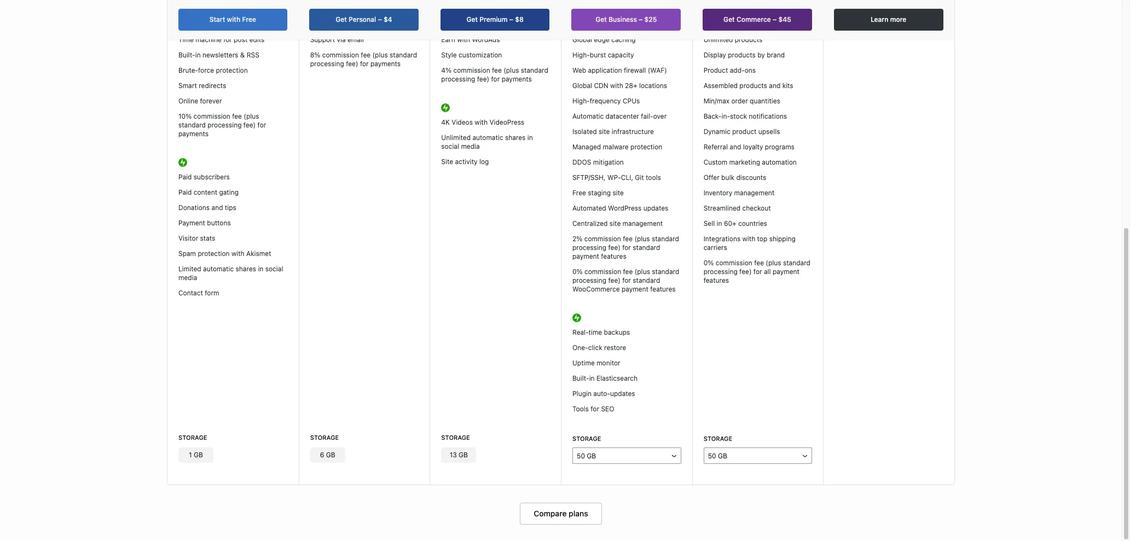 Task type: describe. For each thing, give the bounding box(es) containing it.
10% commission fee (plus standard processing fee) for payments
[[179, 112, 266, 138]]

1 horizontal spatial free
[[573, 189, 586, 197]]

isolated site infrastructure
[[573, 128, 654, 136]]

1 50 from the left
[[577, 452, 585, 460]]

git
[[635, 174, 644, 182]]

updates for automated wordpress updates
[[644, 204, 669, 213]]

commission for 10% commission fee (plus standard processing fee) for payments
[[194, 112, 230, 121]]

0% commission fee (plus standard processing fee) for all payment features
[[704, 259, 811, 285]]

built- for built-in elasticsearch
[[573, 375, 590, 383]]

features for 0%
[[704, 277, 729, 285]]

social for limited automatic shares in social media
[[265, 265, 283, 273]]

processing for 2% commission fee (plus standard processing fee) for standard payment features
[[573, 244, 607, 252]]

videos
[[452, 119, 473, 127]]

extremely fast dns with ssl
[[310, 20, 399, 29]]

1 vertical spatial management
[[623, 220, 663, 228]]

users
[[210, 20, 227, 29]]

commission for 0% commission fee (plus standard processing fee) for standard woocommerce payment features
[[585, 268, 622, 276]]

4k videos with videopress
[[442, 119, 525, 127]]

burst
[[590, 51, 606, 59]]

4k
[[442, 119, 450, 127]]

standard for 2% commission fee (plus standard processing fee) for standard payment features
[[652, 235, 680, 243]]

ddos mitigation
[[573, 158, 624, 167]]

with left 28+
[[611, 82, 624, 90]]

support via email
[[310, 36, 364, 44]]

checkout
[[743, 204, 771, 213]]

paid subscribers
[[179, 173, 230, 181]]

payment
[[179, 219, 205, 227]]

marketing
[[730, 158, 761, 167]]

paid for paid content gating
[[179, 189, 192, 197]]

earn with wordads
[[442, 36, 500, 44]]

staging
[[588, 189, 611, 197]]

commission for 8% commission fee (plus standard processing fee) for payments
[[322, 51, 359, 59]]

in for built-in elasticsearch
[[590, 375, 595, 383]]

one-
[[573, 344, 589, 352]]

1 50 gb button from the left
[[573, 448, 682, 464]]

offer
[[704, 174, 720, 182]]

for for 2% commission fee (plus standard processing fee) for standard payment features
[[623, 244, 631, 252]]

kits
[[783, 82, 794, 90]]

payment for 0% commission fee (plus standard processing fee) for all payment features
[[773, 268, 800, 276]]

features inside 0% commission fee (plus standard processing fee) for standard woocommerce payment features
[[651, 286, 676, 294]]

shares for limited automatic shares in social media
[[236, 265, 256, 273]]

monitor
[[597, 359, 621, 368]]

(plus for 0% commission fee (plus standard processing fee) for all payment features
[[766, 259, 782, 267]]

– for $8
[[510, 15, 514, 24]]

cpus
[[623, 97, 640, 105]]

0 vertical spatial tools
[[773, 20, 788, 29]]

rss
[[247, 51, 259, 59]]

integrations with top shipping carriers
[[704, 235, 796, 252]]

get commerce – $45 button
[[703, 9, 813, 31]]

fee) for 2% commission fee (plus standard processing fee) for standard payment features
[[609, 244, 621, 252]]

(plus for 10% commission fee (plus standard processing fee) for payments
[[244, 112, 259, 121]]

social for unlimited automatic shares in social media
[[442, 143, 459, 151]]

support
[[471, 5, 495, 13]]

for for 8% commission fee (plus standard processing fee) for payments
[[360, 60, 369, 68]]

style customization
[[442, 51, 502, 59]]

quantities
[[750, 97, 781, 105]]

with left akismet
[[232, 250, 245, 258]]

premium for premium themes
[[442, 20, 469, 29]]

min/max order quantities
[[704, 97, 781, 105]]

in-
[[722, 112, 731, 121]]

time machine for post edits
[[179, 36, 265, 44]]

fee for 8% commission fee (plus standard processing fee) for payments
[[361, 51, 371, 59]]

isolated
[[573, 128, 597, 136]]

get for get premium – $8
[[467, 15, 478, 24]]

unrestricted
[[573, 20, 611, 29]]

mitigation
[[593, 158, 624, 167]]

wordpress vip client logo for conde nast image
[[835, 15, 881, 30]]

dynamic
[[704, 128, 731, 136]]

60+
[[724, 220, 737, 228]]

standard for 4% commission fee (plus standard processing fee) for payments
[[521, 66, 549, 75]]

commission for 2% commission fee (plus standard processing fee) for standard payment features
[[585, 235, 621, 243]]

free staging site
[[573, 189, 624, 197]]

automatic for unlimited
[[473, 134, 504, 142]]

unlimited for unlimited users
[[179, 20, 208, 29]]

6
[[320, 451, 324, 460]]

ad-free experience
[[310, 5, 370, 13]]

edge
[[594, 36, 610, 44]]

learn
[[872, 15, 889, 24]]

0% for 0% commission fee (plus standard processing fee) for standard woocommerce payment features
[[573, 268, 583, 276]]

get business – $25 button
[[572, 9, 682, 31]]

caching
[[612, 36, 636, 44]]

and for tips
[[212, 204, 223, 212]]

wordpress vip client logo for cnn image
[[835, 0, 857, 7]]

post
[[234, 36, 248, 44]]

extremely
[[310, 20, 341, 29]]

– for $4
[[378, 15, 382, 24]]

product
[[733, 128, 757, 136]]

payment buttons
[[179, 219, 231, 227]]

fee for 10% commission fee (plus standard processing fee) for payments
[[232, 112, 242, 121]]

videopress
[[490, 119, 525, 127]]

(plus for 4% commission fee (plus standard processing fee) for payments
[[504, 66, 519, 75]]

fail-
[[641, 112, 654, 121]]

2 horizontal spatial themes
[[751, 5, 774, 13]]

2 vertical spatial protection
[[198, 250, 230, 258]]

fee) for 0% commission fee (plus standard processing fee) for standard woocommerce payment features
[[609, 277, 621, 285]]

automated
[[573, 204, 607, 213]]

1 vertical spatial tools
[[646, 174, 661, 182]]

wordpress vip client logo for facebook image
[[900, 0, 943, 7]]

(plus for 0% commission fee (plus standard processing fee) for standard woocommerce payment features
[[635, 268, 651, 276]]

products for assembled
[[740, 82, 768, 90]]

unlimited for unlimited automatic shares in social media
[[442, 134, 471, 142]]

get for get commerce – $45
[[724, 15, 736, 24]]

gating
[[219, 189, 239, 197]]

$45
[[779, 15, 792, 24]]

– for $25
[[639, 15, 643, 24]]

(plus for 2% commission fee (plus standard processing fee) for standard payment features
[[635, 235, 650, 243]]

global edge caching
[[573, 36, 636, 44]]

free
[[322, 5, 334, 13]]

activity
[[455, 158, 478, 166]]

fee for 4% commission fee (plus standard processing fee) for payments
[[492, 66, 502, 75]]

2 50 gb from the left
[[708, 452, 728, 460]]

form
[[205, 289, 219, 298]]

brute-
[[179, 66, 198, 75]]

dynamic product upsells
[[704, 128, 781, 136]]

click
[[589, 344, 603, 352]]

high- for frequency
[[573, 97, 590, 105]]

with inside start with free 'button'
[[227, 15, 241, 24]]

learn more link
[[835, 9, 944, 31]]

1 vertical spatial site
[[613, 189, 624, 197]]

online forever
[[179, 97, 222, 105]]

unlimited for unlimited products
[[704, 36, 733, 44]]

storage for 1
[[179, 434, 207, 442]]

fee for 0% commission fee (plus standard processing fee) for all payment features
[[755, 259, 764, 267]]

6 gb
[[320, 451, 335, 460]]

global for global edge caching
[[573, 36, 593, 44]]

updates for plugin auto-updates
[[611, 390, 636, 398]]

standard for 0% commission fee (plus standard processing fee) for standard woocommerce payment features
[[652, 268, 680, 276]]

site for management
[[610, 220, 621, 228]]

0% for 0% commission fee (plus standard processing fee) for all payment features
[[704, 259, 714, 267]]

in inside limited automatic shares in social media
[[258, 265, 264, 273]]

restore
[[605, 344, 627, 352]]

products for unlimited
[[735, 36, 763, 44]]

sftp/ssh, wp-cli, git tools
[[573, 174, 661, 182]]

2 50 from the left
[[708, 452, 717, 460]]

force
[[198, 66, 214, 75]]

protection for brute-force protection
[[216, 66, 248, 75]]

visitor stats
[[179, 235, 215, 243]]

premium inside button
[[480, 15, 508, 24]]

unlimited automatic shares in social media
[[442, 134, 533, 151]]

contact
[[179, 289, 203, 298]]

payments for 4% commission fee (plus standard processing fee) for payments
[[502, 75, 532, 83]]

$8
[[516, 15, 524, 24]]

2 horizontal spatial and
[[770, 82, 781, 90]]

limited
[[179, 265, 201, 273]]

log
[[480, 158, 489, 166]]

– for $45
[[774, 15, 777, 24]]

wordpress vip client logo for salesforce image
[[868, 0, 890, 7]]

and for loyalty
[[730, 143, 742, 151]]

order
[[732, 97, 748, 105]]

via
[[337, 36, 346, 44]]

sell in 60+ countries
[[704, 220, 768, 228]]

capacity
[[608, 51, 634, 59]]

web application firewall (waf)
[[573, 66, 667, 75]]

back-
[[704, 112, 722, 121]]

woocommerce
[[573, 286, 620, 294]]

1 50 gb from the left
[[577, 452, 596, 460]]

get premium – $8
[[467, 15, 524, 24]]

get for get business – $25
[[596, 15, 607, 24]]



Task type: vqa. For each thing, say whether or not it's contained in the screenshot.
img to the top
no



Task type: locate. For each thing, give the bounding box(es) containing it.
commission down via
[[322, 51, 359, 59]]

1
[[189, 451, 192, 460]]

0 vertical spatial global
[[573, 36, 593, 44]]

standard inside 10% commission fee (plus standard processing fee) for payments
[[179, 121, 206, 129]]

commission inside the 2% commission fee (plus standard processing fee) for standard payment features
[[585, 235, 621, 243]]

auto-
[[594, 390, 611, 398]]

content
[[194, 189, 217, 197]]

style
[[442, 51, 457, 59]]

themes up get commerce – $45
[[751, 5, 774, 13]]

commission
[[322, 51, 359, 59], [454, 66, 490, 75], [194, 112, 230, 121], [585, 235, 621, 243], [716, 259, 753, 267], [585, 268, 622, 276]]

& left rss on the top left
[[240, 51, 245, 59]]

unlimited up unlimited users
[[179, 5, 208, 13]]

fee inside 10% commission fee (plus standard processing fee) for payments
[[232, 112, 242, 121]]

shares down akismet
[[236, 265, 256, 273]]

processing for 0% commission fee (plus standard processing fee) for all payment features
[[704, 268, 738, 276]]

premium for premium store themes
[[704, 5, 731, 13]]

themes down support
[[471, 20, 494, 29]]

paid up the donations at the top of the page
[[179, 189, 192, 197]]

frequency
[[590, 97, 621, 105]]

0% commission fee (plus standard processing fee) for standard woocommerce payment features
[[573, 268, 680, 294]]

4 get from the left
[[724, 15, 736, 24]]

standard
[[390, 51, 417, 59], [521, 66, 549, 75], [179, 121, 206, 129], [652, 235, 680, 243], [633, 244, 661, 252], [784, 259, 811, 267], [652, 268, 680, 276], [633, 277, 661, 285]]

(plus inside 8% commission fee (plus standard processing fee) for payments
[[373, 51, 388, 59]]

get inside button
[[724, 15, 736, 24]]

(plus
[[373, 51, 388, 59], [504, 66, 519, 75], [244, 112, 259, 121], [635, 235, 650, 243], [766, 259, 782, 267], [635, 268, 651, 276]]

free inside 'button'
[[243, 15, 257, 24]]

1 – from the left
[[378, 15, 382, 24]]

0 vertical spatial and
[[770, 82, 781, 90]]

donations
[[179, 204, 210, 212]]

processing
[[310, 60, 344, 68], [442, 75, 476, 83], [208, 121, 242, 129], [573, 244, 607, 252], [704, 268, 738, 276], [573, 277, 607, 285]]

free up edits
[[243, 15, 257, 24]]

0% inside '0% commission fee (plus standard processing fee) for all payment features'
[[704, 259, 714, 267]]

1 vertical spatial 0%
[[573, 268, 583, 276]]

akismet
[[246, 250, 271, 258]]

compare plans button
[[520, 503, 602, 525]]

automatic inside limited automatic shares in social media
[[203, 265, 234, 273]]

payments inside 10% commission fee (plus standard processing fee) for payments
[[179, 130, 209, 138]]

1 horizontal spatial media
[[461, 143, 480, 151]]

0% inside 0% commission fee (plus standard processing fee) for standard woocommerce payment features
[[573, 268, 583, 276]]

2 vertical spatial payments
[[179, 130, 209, 138]]

0 horizontal spatial features
[[601, 253, 627, 261]]

unlimited down powerful
[[704, 36, 733, 44]]

in inside unlimited automatic shares in social media
[[528, 134, 533, 142]]

elasticsearch
[[597, 375, 638, 383]]

automatic down 4k videos with videopress
[[473, 134, 504, 142]]

0 horizontal spatial shares
[[236, 265, 256, 273]]

commission inside 0% commission fee (plus standard processing fee) for standard woocommerce payment features
[[585, 268, 622, 276]]

for for 0% commission fee (plus standard processing fee) for all payment features
[[754, 268, 763, 276]]

tools
[[573, 405, 589, 414]]

get down premium store themes
[[724, 15, 736, 24]]

newsletters
[[203, 51, 238, 59]]

standard inside '0% commission fee (plus standard processing fee) for all payment features'
[[784, 259, 811, 267]]

features inside the 2% commission fee (plus standard processing fee) for standard payment features
[[601, 253, 627, 261]]

management down wordpress
[[623, 220, 663, 228]]

2 – from the left
[[510, 15, 514, 24]]

media up activity
[[461, 143, 480, 151]]

visitor
[[179, 235, 198, 243]]

8% commission fee (plus standard processing fee) for payments
[[310, 51, 417, 68]]

2 get from the left
[[467, 15, 478, 24]]

programs
[[765, 143, 795, 151]]

0 horizontal spatial 0%
[[573, 268, 583, 276]]

2 horizontal spatial premium
[[704, 5, 731, 13]]

0 vertical spatial updates
[[644, 204, 669, 213]]

– left $4
[[378, 15, 382, 24]]

2 horizontal spatial payments
[[502, 75, 532, 83]]

get down plugins
[[596, 15, 607, 24]]

with right "start"
[[227, 15, 241, 24]]

1 store from the top
[[733, 5, 749, 13]]

13
[[450, 451, 457, 460]]

0 horizontal spatial automatic
[[203, 265, 234, 273]]

automatic down spam protection with akismet
[[203, 265, 234, 273]]

payment inside '0% commission fee (plus standard processing fee) for all payment features'
[[773, 268, 800, 276]]

1 vertical spatial built-
[[573, 375, 590, 383]]

1 vertical spatial features
[[704, 277, 729, 285]]

site down automated wordpress updates
[[610, 220, 621, 228]]

processing down carriers
[[704, 268, 738, 276]]

0 horizontal spatial premium
[[442, 20, 469, 29]]

1 global from the top
[[573, 36, 593, 44]]

1 get from the left
[[336, 15, 347, 24]]

0 vertical spatial social
[[442, 143, 459, 151]]

1 horizontal spatial management
[[735, 189, 775, 197]]

media for limited
[[179, 274, 197, 282]]

fee) for 4% commission fee (plus standard processing fee) for payments
[[477, 75, 490, 83]]

updates down 'elasticsearch' in the right of the page
[[611, 390, 636, 398]]

buttons
[[207, 219, 231, 227]]

time
[[179, 36, 194, 44]]

– inside button
[[774, 15, 777, 24]]

free down sftp/ssh,
[[573, 189, 586, 197]]

media down limited
[[179, 274, 197, 282]]

updates right wordpress
[[644, 204, 669, 213]]

(plus inside the 2% commission fee (plus standard processing fee) for standard payment features
[[635, 235, 650, 243]]

payments down ssl
[[371, 60, 401, 68]]

payment inside the 2% commission fee (plus standard processing fee) for standard payment features
[[573, 253, 600, 261]]

1 horizontal spatial payment
[[622, 286, 649, 294]]

features inside '0% commission fee (plus standard processing fee) for all payment features'
[[704, 277, 729, 285]]

fee inside '0% commission fee (plus standard processing fee) for all payment features'
[[755, 259, 764, 267]]

0 vertical spatial payment
[[573, 253, 600, 261]]

payments for 8% commission fee (plus standard processing fee) for payments
[[371, 60, 401, 68]]

social down akismet
[[265, 265, 283, 273]]

fee) for 0% commission fee (plus standard processing fee) for all payment features
[[740, 268, 752, 276]]

(plus for 8% commission fee (plus standard processing fee) for payments
[[373, 51, 388, 59]]

protection for managed malware protection
[[631, 143, 663, 151]]

all
[[764, 268, 771, 276]]

0 horizontal spatial updates
[[611, 390, 636, 398]]

fee inside 0% commission fee (plus standard processing fee) for standard woocommerce payment features
[[623, 268, 633, 276]]

storage
[[179, 434, 207, 442], [310, 434, 339, 442], [442, 434, 470, 442], [573, 436, 602, 443], [704, 436, 733, 443]]

standard inside 4% commission fee (plus standard processing fee) for payments
[[521, 66, 549, 75]]

for inside 4% commission fee (plus standard processing fee) for payments
[[492, 75, 500, 83]]

smart
[[179, 82, 197, 90]]

get down ad-free experience at the left top of the page
[[336, 15, 347, 24]]

paid for paid subscribers
[[179, 173, 192, 181]]

plans
[[569, 509, 589, 518]]

product add-ons
[[704, 66, 756, 75]]

commission inside 10% commission fee (plus standard processing fee) for payments
[[194, 112, 230, 121]]

forever
[[200, 97, 222, 105]]

2 high- from the top
[[573, 97, 590, 105]]

0% down carriers
[[704, 259, 714, 267]]

and left kits
[[770, 82, 781, 90]]

tools right design
[[773, 20, 788, 29]]

0 vertical spatial shares
[[505, 134, 526, 142]]

built- up plugin
[[573, 375, 590, 383]]

0 horizontal spatial themes
[[471, 20, 494, 29]]

commission down centralized
[[585, 235, 621, 243]]

1 vertical spatial updates
[[611, 390, 636, 398]]

(plus inside '0% commission fee (plus standard processing fee) for all payment features'
[[766, 259, 782, 267]]

1 vertical spatial shares
[[236, 265, 256, 273]]

1 paid from the top
[[179, 173, 192, 181]]

1 vertical spatial and
[[730, 143, 742, 151]]

social inside unlimited automatic shares in social media
[[442, 143, 459, 151]]

features for 2%
[[601, 253, 627, 261]]

2 paid from the top
[[179, 189, 192, 197]]

customization
[[459, 51, 502, 59]]

shares for unlimited automatic shares in social media
[[505, 134, 526, 142]]

– left $25
[[639, 15, 643, 24]]

get for get personal – $4
[[336, 15, 347, 24]]

for inside '0% commission fee (plus standard processing fee) for all payment features'
[[754, 268, 763, 276]]

protection down newsletters at left top
[[216, 66, 248, 75]]

ad-
[[310, 5, 322, 13]]

unlimited for unlimited pages
[[179, 5, 208, 13]]

commission inside 4% commission fee (plus standard processing fee) for payments
[[454, 66, 490, 75]]

1 vertical spatial payment
[[773, 268, 800, 276]]

10%
[[179, 112, 192, 121]]

paid left subscribers
[[179, 173, 192, 181]]

0 horizontal spatial 50
[[577, 452, 585, 460]]

fee) inside '0% commission fee (plus standard processing fee) for all payment features'
[[740, 268, 752, 276]]

1 horizontal spatial features
[[651, 286, 676, 294]]

backups
[[604, 329, 631, 337]]

fee) inside the 2% commission fee (plus standard processing fee) for standard payment features
[[609, 244, 621, 252]]

standard inside 8% commission fee (plus standard processing fee) for payments
[[390, 51, 417, 59]]

commission for 0% commission fee (plus standard processing fee) for all payment features
[[716, 259, 753, 267]]

1 vertical spatial paid
[[179, 189, 192, 197]]

0 horizontal spatial payments
[[179, 130, 209, 138]]

free
[[243, 15, 257, 24], [573, 189, 586, 197]]

for inside 10% commission fee (plus standard processing fee) for payments
[[258, 121, 266, 129]]

in for sell in 60+ countries
[[717, 220, 723, 228]]

management up checkout
[[735, 189, 775, 197]]

start with free button
[[179, 9, 288, 31]]

(plus inside 10% commission fee (plus standard processing fee) for payments
[[244, 112, 259, 121]]

store for powerful
[[733, 20, 749, 29]]

3 – from the left
[[639, 15, 643, 24]]

protection down infrastructure
[[631, 143, 663, 151]]

global
[[573, 36, 593, 44], [573, 82, 593, 90]]

for inside 0% commission fee (plus standard processing fee) for standard woocommerce payment features
[[623, 277, 631, 285]]

store down premium store themes
[[733, 20, 749, 29]]

0 vertical spatial payments
[[371, 60, 401, 68]]

commission for 4% commission fee (plus standard processing fee) for payments
[[454, 66, 490, 75]]

0 vertical spatial built-
[[179, 51, 195, 59]]

0 vertical spatial store
[[733, 5, 749, 13]]

product
[[704, 66, 729, 75]]

by
[[758, 51, 765, 59]]

payment down 2%
[[573, 253, 600, 261]]

get premium – $8 button
[[441, 9, 550, 31]]

standard for 10% commission fee (plus standard processing fee) for payments
[[179, 121, 206, 129]]

media for unlimited
[[461, 143, 480, 151]]

standard for 8% commission fee (plus standard processing fee) for payments
[[390, 51, 417, 59]]

in for built-in newsletters & rss
[[195, 51, 201, 59]]

social up site
[[442, 143, 459, 151]]

0 horizontal spatial and
[[212, 204, 223, 212]]

plugin
[[573, 390, 592, 398]]

processing inside 10% commission fee (plus standard processing fee) for payments
[[208, 121, 242, 129]]

high- up web
[[573, 51, 590, 59]]

inventory management
[[704, 189, 775, 197]]

products down ons
[[740, 82, 768, 90]]

wordpress vip client logo for bloomberg image
[[892, 15, 930, 30]]

for inside 8% commission fee (plus standard processing fee) for payments
[[360, 60, 369, 68]]

premium store themes
[[704, 5, 774, 13]]

processing up woocommerce
[[573, 277, 607, 285]]

global down unrestricted
[[573, 36, 593, 44]]

and left tips
[[212, 204, 223, 212]]

standard for 0% commission fee (plus standard processing fee) for all payment features
[[784, 259, 811, 267]]

themes up get business – $25
[[624, 5, 647, 13]]

1 horizontal spatial themes
[[624, 5, 647, 13]]

2 horizontal spatial payment
[[773, 268, 800, 276]]

0 vertical spatial products
[[735, 36, 763, 44]]

fee for 0% commission fee (plus standard processing fee) for standard woocommerce payment features
[[623, 268, 633, 276]]

learn more
[[872, 15, 907, 24]]

0 horizontal spatial free
[[243, 15, 257, 24]]

0 vertical spatial paid
[[179, 173, 192, 181]]

premium up earn
[[442, 20, 469, 29]]

with inside integrations with top shipping carriers
[[743, 235, 756, 243]]

store up powerful store design tools
[[733, 5, 749, 13]]

products for display
[[728, 51, 756, 59]]

payment for 2% commission fee (plus standard processing fee) for standard payment features
[[573, 253, 600, 261]]

commission inside 8% commission fee (plus standard processing fee) for payments
[[322, 51, 359, 59]]

for for 4% commission fee (plus standard processing fee) for payments
[[492, 75, 500, 83]]

1 vertical spatial products
[[728, 51, 756, 59]]

for for 0% commission fee (plus standard processing fee) for standard woocommerce payment features
[[623, 277, 631, 285]]

automatic inside unlimited automatic shares in social media
[[473, 134, 504, 142]]

upsells
[[759, 128, 781, 136]]

fee inside the 2% commission fee (plus standard processing fee) for standard payment features
[[623, 235, 633, 243]]

uptime monitor
[[573, 359, 621, 368]]

store for premium
[[733, 5, 749, 13]]

locations
[[640, 82, 668, 90]]

0 vertical spatial automatic
[[473, 134, 504, 142]]

0% up woocommerce
[[573, 268, 583, 276]]

(plus inside 4% commission fee (plus standard processing fee) for payments
[[504, 66, 519, 75]]

processing inside the 2% commission fee (plus standard processing fee) for standard payment features
[[573, 244, 607, 252]]

cdn
[[594, 82, 609, 90]]

2 vertical spatial payment
[[622, 286, 649, 294]]

carriers
[[704, 244, 728, 252]]

unlimited inside unlimited automatic shares in social media
[[442, 134, 471, 142]]

&
[[617, 5, 622, 13], [240, 51, 245, 59]]

payments
[[371, 60, 401, 68], [502, 75, 532, 83], [179, 130, 209, 138]]

management
[[735, 189, 775, 197], [623, 220, 663, 228]]

with right videos
[[475, 119, 488, 127]]

processing for 10% commission fee (plus standard processing fee) for payments
[[208, 121, 242, 129]]

for inside the 2% commission fee (plus standard processing fee) for standard payment features
[[623, 244, 631, 252]]

automatic datacenter fail-over
[[573, 112, 667, 121]]

real-time backups
[[573, 329, 631, 337]]

processing down forever
[[208, 121, 242, 129]]

1 horizontal spatial 0%
[[704, 259, 714, 267]]

1 vertical spatial automatic
[[203, 265, 234, 273]]

products down powerful store design tools
[[735, 36, 763, 44]]

0 vertical spatial features
[[601, 253, 627, 261]]

1 horizontal spatial and
[[730, 143, 742, 151]]

1 horizontal spatial premium
[[480, 15, 508, 24]]

assembled
[[704, 82, 738, 90]]

2 vertical spatial products
[[740, 82, 768, 90]]

payments down customization
[[502, 75, 532, 83]]

1 vertical spatial &
[[240, 51, 245, 59]]

high- for burst
[[573, 51, 590, 59]]

& up business
[[617, 5, 622, 13]]

1 vertical spatial high-
[[573, 97, 590, 105]]

site for infrastructure
[[599, 128, 610, 136]]

1 vertical spatial free
[[573, 189, 586, 197]]

fee inside 4% commission fee (plus standard processing fee) for payments
[[492, 66, 502, 75]]

2 store from the top
[[733, 20, 749, 29]]

fee)
[[346, 60, 358, 68], [477, 75, 490, 83], [244, 121, 256, 129], [609, 244, 621, 252], [740, 268, 752, 276], [609, 277, 621, 285]]

0 horizontal spatial management
[[623, 220, 663, 228]]

automatic for limited
[[203, 265, 234, 273]]

1 horizontal spatial 50 gb
[[708, 452, 728, 460]]

fee) inside 10% commission fee (plus standard processing fee) for payments
[[244, 121, 256, 129]]

(plus inside 0% commission fee (plus standard processing fee) for standard woocommerce payment features
[[635, 268, 651, 276]]

unlimited down videos
[[442, 134, 471, 142]]

2 global from the top
[[573, 82, 593, 90]]

fee) inside 8% commission fee (plus standard processing fee) for payments
[[346, 60, 358, 68]]

shares inside limited automatic shares in social media
[[236, 265, 256, 273]]

storage for 13
[[442, 434, 470, 442]]

get down live chat support
[[467, 15, 478, 24]]

design
[[751, 20, 771, 29]]

premium down support
[[480, 15, 508, 24]]

with right earn
[[457, 36, 470, 44]]

payments for 10% commission fee (plus standard processing fee) for payments
[[179, 130, 209, 138]]

processing inside 4% commission fee (plus standard processing fee) for payments
[[442, 75, 476, 83]]

1 horizontal spatial updates
[[644, 204, 669, 213]]

processing inside '0% commission fee (plus standard processing fee) for all payment features'
[[704, 268, 738, 276]]

0 horizontal spatial &
[[240, 51, 245, 59]]

1 horizontal spatial social
[[442, 143, 459, 151]]

and
[[770, 82, 781, 90], [730, 143, 742, 151], [212, 204, 223, 212]]

processing for 4% commission fee (plus standard processing fee) for payments
[[442, 75, 476, 83]]

global for global cdn with 28+ locations
[[573, 82, 593, 90]]

tools right git
[[646, 174, 661, 182]]

1 horizontal spatial built-
[[573, 375, 590, 383]]

2 vertical spatial features
[[651, 286, 676, 294]]

0 horizontal spatial tools
[[646, 174, 661, 182]]

0 vertical spatial &
[[617, 5, 622, 13]]

referral and loyalty programs
[[704, 143, 795, 151]]

shares inside unlimited automatic shares in social media
[[505, 134, 526, 142]]

start with free
[[210, 15, 257, 24]]

processing inside 8% commission fee (plus standard processing fee) for payments
[[310, 60, 344, 68]]

fee inside 8% commission fee (plus standard processing fee) for payments
[[361, 51, 371, 59]]

media inside unlimited automatic shares in social media
[[461, 143, 480, 151]]

with left ssl
[[372, 20, 385, 29]]

2 50 gb button from the left
[[704, 448, 813, 464]]

unlimited up the time
[[179, 20, 208, 29]]

commission up woocommerce
[[585, 268, 622, 276]]

1 horizontal spatial automatic
[[473, 134, 504, 142]]

processing for 8% commission fee (plus standard processing fee) for payments
[[310, 60, 344, 68]]

for for 10% commission fee (plus standard processing fee) for payments
[[258, 121, 266, 129]]

processing down 4%
[[442, 75, 476, 83]]

commission down carriers
[[716, 259, 753, 267]]

earn
[[442, 36, 456, 44]]

0 horizontal spatial built-
[[179, 51, 195, 59]]

for
[[224, 36, 232, 44], [360, 60, 369, 68], [492, 75, 500, 83], [258, 121, 266, 129], [623, 244, 631, 252], [754, 268, 763, 276], [623, 277, 631, 285], [591, 405, 600, 414]]

– left $45
[[774, 15, 777, 24]]

processing inside 0% commission fee (plus standard processing fee) for standard woocommerce payment features
[[573, 277, 607, 285]]

processing for 0% commission fee (plus standard processing fee) for standard woocommerce payment features
[[573, 277, 607, 285]]

1 horizontal spatial &
[[617, 5, 622, 13]]

0 vertical spatial site
[[599, 128, 610, 136]]

min/max
[[704, 97, 730, 105]]

– left $8
[[510, 15, 514, 24]]

spam
[[179, 250, 196, 258]]

stock
[[731, 112, 747, 121]]

fee) for 10% commission fee (plus standard processing fee) for payments
[[244, 121, 256, 129]]

4 – from the left
[[774, 15, 777, 24]]

social inside limited automatic shares in social media
[[265, 265, 283, 273]]

0 vertical spatial management
[[735, 189, 775, 197]]

infrastructure
[[612, 128, 654, 136]]

1 vertical spatial global
[[573, 82, 593, 90]]

unlimited users
[[179, 20, 227, 29]]

0 vertical spatial media
[[461, 143, 480, 151]]

0 vertical spatial protection
[[216, 66, 248, 75]]

payment inside 0% commission fee (plus standard processing fee) for standard woocommerce payment features
[[622, 286, 649, 294]]

0 horizontal spatial payment
[[573, 253, 600, 261]]

1 vertical spatial protection
[[631, 143, 663, 151]]

1 vertical spatial payments
[[502, 75, 532, 83]]

2%
[[573, 235, 583, 243]]

automation
[[762, 158, 797, 167]]

commission down the style customization
[[454, 66, 490, 75]]

processing down 8%
[[310, 60, 344, 68]]

0 horizontal spatial 50 gb
[[577, 452, 596, 460]]

0 horizontal spatial social
[[265, 265, 283, 273]]

fee) for 8% commission fee (plus standard processing fee) for payments
[[346, 60, 358, 68]]

payment right all
[[773, 268, 800, 276]]

site down sftp/ssh, wp-cli, git tools
[[613, 189, 624, 197]]

built- for built-in newsletters & rss
[[179, 51, 195, 59]]

site up malware
[[599, 128, 610, 136]]

bandwidth
[[613, 20, 646, 29]]

media inside limited automatic shares in social media
[[179, 274, 197, 282]]

2 horizontal spatial features
[[704, 277, 729, 285]]

commission down forever
[[194, 112, 230, 121]]

products up add-
[[728, 51, 756, 59]]

bulk
[[722, 174, 735, 182]]

payments down 10%
[[179, 130, 209, 138]]

edits
[[250, 36, 265, 44]]

1 high- from the top
[[573, 51, 590, 59]]

protection down stats
[[198, 250, 230, 258]]

1 horizontal spatial 50
[[708, 452, 717, 460]]

stats
[[200, 235, 215, 243]]

3 get from the left
[[596, 15, 607, 24]]

built- down the time
[[179, 51, 195, 59]]

2 vertical spatial site
[[610, 220, 621, 228]]

shares down videopress
[[505, 134, 526, 142]]

fee) inside 4% commission fee (plus standard processing fee) for payments
[[477, 75, 490, 83]]

streamlined checkout
[[704, 204, 771, 213]]

commission inside '0% commission fee (plus standard processing fee) for all payment features'
[[716, 259, 753, 267]]

0 horizontal spatial 50 gb button
[[573, 448, 682, 464]]

0 vertical spatial 0%
[[704, 259, 714, 267]]

fee) inside 0% commission fee (plus standard processing fee) for standard woocommerce payment features
[[609, 277, 621, 285]]

high-frequency cpus
[[573, 97, 640, 105]]

0 horizontal spatial media
[[179, 274, 197, 282]]

commerce
[[737, 15, 772, 24]]

2 vertical spatial and
[[212, 204, 223, 212]]

processing down 2%
[[573, 244, 607, 252]]

1 horizontal spatial shares
[[505, 134, 526, 142]]

1 vertical spatial store
[[733, 20, 749, 29]]

high- up automatic
[[573, 97, 590, 105]]

global down web
[[573, 82, 593, 90]]

storage for 6
[[310, 434, 339, 442]]

live chat support
[[442, 5, 495, 13]]

1 horizontal spatial tools
[[773, 20, 788, 29]]

fee for 2% commission fee (plus standard processing fee) for standard payment features
[[623, 235, 633, 243]]

payment right woocommerce
[[622, 286, 649, 294]]

1 vertical spatial social
[[265, 265, 283, 273]]

premium up powerful
[[704, 5, 731, 13]]

and down dynamic product upsells
[[730, 143, 742, 151]]

1 horizontal spatial payments
[[371, 60, 401, 68]]

payments inside 8% commission fee (plus standard processing fee) for payments
[[371, 60, 401, 68]]

1 horizontal spatial 50 gb button
[[704, 448, 813, 464]]

0 vertical spatial free
[[243, 15, 257, 24]]

1 vertical spatial media
[[179, 274, 197, 282]]

50
[[577, 452, 585, 460], [708, 452, 717, 460]]

(waf)
[[648, 66, 667, 75]]

payments inside 4% commission fee (plus standard processing fee) for payments
[[502, 75, 532, 83]]

with left top
[[743, 235, 756, 243]]

0 vertical spatial high-
[[573, 51, 590, 59]]



